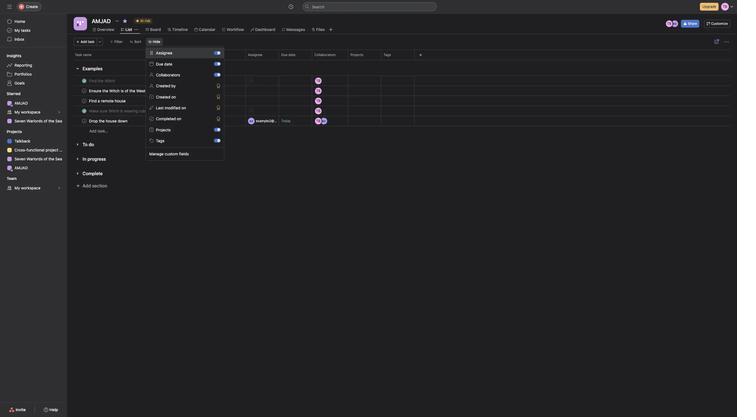 Task type: describe. For each thing, give the bounding box(es) containing it.
portfolios
[[15, 72, 32, 77]]

created for created by
[[156, 84, 170, 88]]

add task… row
[[67, 126, 738, 136]]

row containing task name
[[67, 50, 738, 60]]

fields
[[179, 152, 189, 156]]

board
[[150, 27, 161, 32]]

1 vertical spatial date
[[164, 62, 172, 66]]

talkback link
[[3, 137, 64, 146]]

assignee inside checkbox item
[[156, 51, 173, 55]]

seven warlords of the sea for talkback
[[15, 157, 62, 161]]

2 horizontal spatial projects
[[351, 53, 364, 57]]

add section button
[[74, 181, 110, 191]]

overview link
[[93, 27, 114, 33]]

at
[[140, 19, 144, 23]]

inbox link
[[3, 35, 64, 44]]

collaborators inside menu
[[156, 73, 180, 77]]

date inside row
[[289, 53, 296, 57]]

row containing ex
[[67, 115, 738, 127]]

to
[[83, 142, 88, 147]]

completed image for find a remote house text field
[[81, 98, 88, 104]]

sort button
[[127, 38, 144, 46]]

sort
[[134, 40, 141, 44]]

amjad inside projects element
[[15, 166, 28, 170]]

files link
[[312, 27, 325, 33]]

help button
[[40, 405, 62, 415]]

workflow
[[227, 27, 244, 32]]

seven for amjad
[[15, 119, 26, 123]]

examples
[[83, 66, 103, 71]]

home link
[[3, 17, 64, 26]]

invite button
[[5, 405, 29, 415]]

do
[[89, 142, 94, 147]]

warlords for amjad
[[27, 119, 43, 123]]

workspace for first 'my workspace' link
[[21, 110, 40, 114]]

add task…
[[89, 129, 108, 133]]

the for talkback
[[48, 157, 54, 161]]

timeline
[[172, 27, 188, 32]]

goals link
[[3, 79, 64, 88]]

switch for projects
[[214, 128, 221, 132]]

create
[[26, 4, 38, 9]]

add task… button
[[89, 128, 108, 134]]

share button
[[682, 20, 700, 28]]

see details, my workspace image for first 'my workspace' link
[[58, 111, 61, 114]]

at risk button
[[131, 17, 155, 25]]

created on
[[156, 95, 176, 99]]

add section
[[83, 183, 107, 189]]

completed
[[156, 117, 176, 121]]

collaborators inside row
[[315, 53, 336, 57]]

hide button
[[146, 38, 163, 46]]

team button
[[0, 176, 17, 182]]

manage custom fields
[[149, 152, 189, 156]]

files
[[317, 27, 325, 32]]

cross-functional project plan link
[[3, 146, 67, 155]]

completed image for find the witch text field at the left top of page
[[81, 77, 88, 84]]

tasks
[[21, 28, 31, 33]]

ex inside button
[[250, 119, 253, 123]]

starred element
[[0, 89, 67, 127]]

menu containing assignee
[[146, 46, 224, 161]]

linked projects for find a remote house cell
[[348, 96, 382, 106]]

progress
[[88, 157, 106, 162]]

seven warlords of the sea link for talkback
[[3, 155, 64, 164]]

list
[[126, 27, 132, 32]]

portfolios link
[[3, 70, 64, 79]]

Find the Witch text field
[[88, 78, 117, 84]]

project
[[46, 148, 58, 152]]

projects element
[[0, 127, 67, 174]]

add a task to this section image
[[97, 142, 101, 147]]

drop the house down cell
[[67, 116, 246, 126]]

row down add field icon
[[74, 60, 731, 60]]

share
[[689, 22, 698, 26]]

insights button
[[0, 53, 21, 59]]

Drop the house down text field
[[88, 118, 129, 124]]

linked projects for make sure witch is wearing ruby shoes cell
[[348, 106, 382, 116]]

Ensure the Witch is of the West text field
[[88, 88, 147, 94]]

customize button
[[705, 20, 731, 28]]

remove from starred image
[[123, 19, 127, 23]]

of for talkback
[[44, 157, 47, 161]]

header examples tree grid
[[67, 75, 738, 136]]

on for completed on
[[177, 117, 181, 121]]

add task button
[[74, 38, 97, 46]]

tags for drop the house down cell
[[381, 116, 415, 126]]

row up tags for find a remote house cell
[[67, 75, 738, 86]]

invite
[[16, 408, 26, 412]]

linked projects for drop the house down cell
[[348, 116, 382, 126]]

insights element
[[0, 51, 67, 89]]

1 horizontal spatial tags
[[384, 53, 391, 57]]

0 horizontal spatial due
[[156, 62, 163, 66]]

seven warlords of the sea link for amjad
[[3, 117, 64, 126]]

sea for talkback
[[55, 157, 62, 161]]

find the witch cell
[[67, 76, 246, 86]]

dashboard link
[[251, 27, 276, 33]]

workflow link
[[222, 27, 244, 33]]

more actions image
[[725, 40, 729, 44]]

starred
[[7, 91, 20, 96]]

my for first 'my workspace' link
[[15, 110, 20, 114]]

hide
[[153, 40, 160, 44]]

2 expand task list for this section image from the top
[[75, 171, 80, 176]]

ex button
[[248, 118, 278, 124]]

in progress
[[83, 157, 106, 162]]

section
[[92, 183, 107, 189]]

switch for tags
[[214, 139, 221, 143]]

team
[[7, 176, 17, 181]]

1 horizontal spatial projects
[[156, 127, 171, 132]]

by
[[172, 84, 176, 88]]

dashboard
[[255, 27, 276, 32]]

goals
[[15, 81, 25, 85]]

board image
[[77, 20, 84, 27]]

Make sure Witch is wearing ruby shoes text field
[[88, 108, 161, 114]]

functional
[[27, 148, 45, 152]]

examples button
[[83, 64, 103, 74]]

board link
[[146, 27, 161, 33]]

in
[[83, 157, 86, 162]]

tab actions image
[[135, 28, 138, 31]]

my tasks link
[[3, 26, 64, 35]]

tags for find the witch cell
[[381, 76, 415, 86]]

on for created on
[[172, 95, 176, 99]]

warlords for talkback
[[27, 157, 43, 161]]

row up tags for drop the house down cell
[[67, 95, 738, 107]]

timeline link
[[168, 27, 188, 33]]

filter
[[114, 40, 123, 44]]

my for my tasks link
[[15, 28, 20, 33]]

hide sidebar image
[[7, 4, 12, 9]]

calendar link
[[195, 27, 216, 33]]

plan
[[59, 148, 67, 152]]

the for amjad
[[48, 119, 54, 123]]

add task
[[81, 40, 95, 44]]

1 my workspace link from the top
[[3, 108, 64, 117]]

talkback
[[15, 139, 30, 144]]

task name
[[75, 53, 92, 57]]

switch for due date
[[214, 62, 221, 66]]

risk
[[145, 19, 150, 23]]

projects button
[[0, 129, 22, 135]]

amjad inside starred element
[[15, 101, 28, 106]]

history image
[[289, 4, 294, 9]]

add for add section
[[83, 183, 91, 189]]

complete
[[83, 171, 103, 176]]

messages
[[287, 27, 305, 32]]

due date inside row
[[281, 53, 296, 57]]

list link
[[121, 27, 132, 33]]

tags for ensure the witch is of the west cell
[[381, 86, 415, 96]]

my workspace for first 'my workspace' link
[[15, 110, 40, 114]]

collapse task list for this section image
[[75, 66, 80, 71]]

at risk
[[140, 19, 150, 23]]

today
[[281, 119, 291, 123]]

0 vertical spatial ex
[[674, 22, 677, 26]]

amjad link inside projects element
[[3, 164, 64, 173]]

add tab image
[[329, 27, 333, 32]]

due inside row
[[281, 53, 288, 57]]

find a remote house cell
[[67, 96, 246, 106]]



Task type: vqa. For each thing, say whether or not it's contained in the screenshot.
Cross-functional project plan "link"
yes



Task type: locate. For each thing, give the bounding box(es) containing it.
1 vertical spatial of
[[44, 157, 47, 161]]

2 horizontal spatial on
[[182, 106, 186, 110]]

1 vertical spatial warlords
[[27, 157, 43, 161]]

seven warlords of the sea up talkback link
[[15, 119, 62, 123]]

projects up talkback at the left
[[7, 129, 22, 134]]

add for add task
[[81, 40, 87, 44]]

completed checkbox for find a remote house text field
[[81, 98, 88, 104]]

projects up linked projects for find the witch cell
[[351, 53, 364, 57]]

my workspace down team
[[15, 186, 40, 190]]

0 vertical spatial tags
[[384, 53, 391, 57]]

customize
[[712, 22, 729, 26]]

1 vertical spatial completed image
[[81, 118, 88, 124]]

1 amjad link from the top
[[3, 99, 64, 108]]

of inside projects element
[[44, 157, 47, 161]]

assignee
[[156, 51, 173, 55], [248, 53, 263, 57]]

0 vertical spatial collaborators
[[315, 53, 336, 57]]

1 vertical spatial amjad link
[[3, 164, 64, 173]]

add left task
[[81, 40, 87, 44]]

seven
[[15, 119, 26, 123], [15, 157, 26, 161]]

add
[[81, 40, 87, 44], [89, 129, 97, 133], [83, 183, 91, 189]]

due up the 'find the witch' cell
[[156, 62, 163, 66]]

custom
[[165, 152, 178, 156]]

my workspace for 'my workspace' link in teams element
[[15, 186, 40, 190]]

0 vertical spatial completed checkbox
[[81, 88, 88, 94]]

1 the from the top
[[48, 119, 54, 123]]

last modified on
[[156, 106, 186, 110]]

complete button
[[83, 169, 103, 179]]

cross-
[[15, 148, 27, 152]]

1 vertical spatial the
[[48, 157, 54, 161]]

1 completed checkbox from the top
[[81, 88, 88, 94]]

collaborators down files
[[315, 53, 336, 57]]

on
[[172, 95, 176, 99], [182, 106, 186, 110], [177, 117, 181, 121]]

warlords inside projects element
[[27, 157, 43, 161]]

on down "modified"
[[177, 117, 181, 121]]

my down team
[[15, 186, 20, 190]]

completed image inside 'find a remote house' cell
[[81, 98, 88, 104]]

completed image
[[81, 88, 88, 94], [81, 118, 88, 124]]

1 horizontal spatial due date
[[281, 53, 296, 57]]

linked projects for find the witch cell
[[348, 76, 382, 86]]

completed image for drop the house down text box
[[81, 118, 88, 124]]

1 completed checkbox from the top
[[81, 77, 88, 84]]

date down the assignee checkbox item
[[164, 62, 172, 66]]

1 horizontal spatial due
[[281, 53, 288, 57]]

warlords inside starred element
[[27, 119, 43, 123]]

task
[[88, 40, 95, 44]]

global element
[[0, 14, 67, 47]]

row
[[67, 50, 738, 60], [74, 60, 731, 60], [67, 75, 738, 86], [67, 85, 738, 96], [67, 95, 738, 107], [67, 105, 738, 117], [67, 115, 738, 127]]

row up tags for find the witch cell
[[67, 50, 738, 60]]

0 vertical spatial date
[[289, 53, 296, 57]]

1 vertical spatial on
[[182, 106, 186, 110]]

seven up projects dropdown button
[[15, 119, 26, 123]]

seven warlords of the sea link down functional at the top of page
[[3, 155, 64, 164]]

2 completed checkbox from the top
[[81, 118, 88, 124]]

assignee down dashboard link
[[248, 53, 263, 57]]

seven warlords of the sea for amjad
[[15, 119, 62, 123]]

add inside "button"
[[89, 129, 97, 133]]

row up tags for make sure witch is wearing ruby shoes cell
[[67, 85, 738, 96]]

1 vertical spatial amjad
[[15, 166, 28, 170]]

amjad up team
[[15, 166, 28, 170]]

0 vertical spatial amjad link
[[3, 99, 64, 108]]

date
[[289, 53, 296, 57], [164, 62, 172, 66]]

task
[[75, 53, 82, 57]]

to do button
[[83, 140, 94, 150]]

2 completed image from the top
[[81, 118, 88, 124]]

0 vertical spatial sea
[[55, 119, 62, 123]]

2 seven from the top
[[15, 157, 26, 161]]

0 vertical spatial due
[[281, 53, 288, 57]]

my inside teams element
[[15, 186, 20, 190]]

amjad link inside starred element
[[3, 99, 64, 108]]

4 switch from the top
[[214, 128, 221, 132]]

workspace inside starred element
[[21, 110, 40, 114]]

1 see details, my workspace image from the top
[[58, 111, 61, 114]]

1 vertical spatial seven
[[15, 157, 26, 161]]

amjad link down goals link
[[3, 99, 64, 108]]

2 see details, my workspace image from the top
[[58, 187, 61, 190]]

0 vertical spatial due date
[[281, 53, 296, 57]]

1 workspace from the top
[[21, 110, 40, 114]]

1 warlords from the top
[[27, 119, 43, 123]]

the up talkback link
[[48, 119, 54, 123]]

1 my workspace from the top
[[15, 110, 40, 114]]

Search tasks, projects, and more text field
[[303, 2, 437, 11]]

1 horizontal spatial ex
[[674, 22, 677, 26]]

warlords
[[27, 119, 43, 123], [27, 157, 43, 161]]

0 vertical spatial amjad
[[15, 101, 28, 106]]

completed checkbox for 'ensure the witch is of the west' text box
[[81, 88, 88, 94]]

date down messages link
[[289, 53, 296, 57]]

home
[[15, 19, 25, 24]]

calendar
[[199, 27, 216, 32]]

1 vertical spatial due date
[[156, 62, 172, 66]]

1 created from the top
[[156, 84, 170, 88]]

1 vertical spatial my
[[15, 110, 20, 114]]

reporting
[[15, 63, 32, 68]]

in progress button
[[83, 154, 106, 164]]

see details, my workspace image for 'my workspace' link in teams element
[[58, 187, 61, 190]]

0 horizontal spatial projects
[[7, 129, 22, 134]]

1 vertical spatial due
[[156, 62, 163, 66]]

completed checkbox inside the 'find the witch' cell
[[81, 77, 88, 84]]

1 vertical spatial my workspace
[[15, 186, 40, 190]]

0 vertical spatial warlords
[[27, 119, 43, 123]]

my workspace inside teams element
[[15, 186, 40, 190]]

modified
[[165, 106, 181, 110]]

reporting link
[[3, 61, 64, 70]]

completed image up to
[[81, 118, 88, 124]]

0 horizontal spatial assignee
[[156, 51, 173, 55]]

show options image
[[115, 19, 119, 23]]

1 vertical spatial seven warlords of the sea link
[[3, 155, 64, 164]]

completed image
[[81, 77, 88, 84], [81, 98, 88, 104], [81, 108, 88, 114]]

0 vertical spatial completed checkbox
[[81, 77, 88, 84]]

due date down messages link
[[281, 53, 296, 57]]

completed image inside drop the house down cell
[[81, 118, 88, 124]]

of up talkback link
[[44, 119, 47, 123]]

the inside starred element
[[48, 119, 54, 123]]

sea inside projects element
[[55, 157, 62, 161]]

completed checkbox inside ensure the witch is of the west cell
[[81, 88, 88, 94]]

completed checkbox inside make sure witch is wearing ruby shoes cell
[[81, 108, 88, 114]]

see details, my workspace image inside teams element
[[58, 187, 61, 190]]

1 completed image from the top
[[81, 77, 88, 84]]

0 vertical spatial completed image
[[81, 77, 88, 84]]

my tasks
[[15, 28, 31, 33]]

0 vertical spatial on
[[172, 95, 176, 99]]

0 vertical spatial workspace
[[21, 110, 40, 114]]

my workspace link
[[3, 108, 64, 117], [3, 184, 64, 193]]

due
[[281, 53, 288, 57], [156, 62, 163, 66]]

1 vertical spatial see details, my workspace image
[[58, 187, 61, 190]]

2 seven warlords of the sea link from the top
[[3, 155, 64, 164]]

1 vertical spatial completed checkbox
[[81, 118, 88, 124]]

my workspace link down starred
[[3, 108, 64, 117]]

0 horizontal spatial tags
[[156, 138, 165, 143]]

0 vertical spatial the
[[48, 119, 54, 123]]

collaborators up the created by
[[156, 73, 180, 77]]

0 vertical spatial of
[[44, 119, 47, 123]]

on right "modified"
[[182, 106, 186, 110]]

3 switch from the top
[[214, 73, 221, 77]]

seven inside starred element
[[15, 119, 26, 123]]

completed image for 'ensure the witch is of the west' text box
[[81, 88, 88, 94]]

of down cross-functional project plan
[[44, 157, 47, 161]]

0 vertical spatial see details, my workspace image
[[58, 111, 61, 114]]

1 seven warlords of the sea from the top
[[15, 119, 62, 123]]

workspace inside teams element
[[21, 186, 40, 190]]

row down tags for find a remote house cell
[[67, 115, 738, 127]]

starred button
[[0, 91, 20, 97]]

expand task list for this section image
[[75, 142, 80, 147], [75, 171, 80, 176]]

1 vertical spatial created
[[156, 95, 170, 99]]

1 vertical spatial add
[[89, 129, 97, 133]]

see details, my workspace image inside starred element
[[58, 111, 61, 114]]

seven warlords of the sea link inside starred element
[[3, 117, 64, 126]]

seven warlords of the sea
[[15, 119, 62, 123], [15, 157, 62, 161]]

1 seven warlords of the sea link from the top
[[3, 117, 64, 126]]

last
[[156, 106, 164, 110]]

0 vertical spatial completed image
[[81, 88, 88, 94]]

created for created on
[[156, 95, 170, 99]]

1 vertical spatial expand task list for this section image
[[75, 171, 80, 176]]

seven for talkback
[[15, 157, 26, 161]]

seven warlords of the sea link
[[3, 117, 64, 126], [3, 155, 64, 164]]

more actions image
[[98, 40, 102, 44]]

see details, my workspace image
[[58, 111, 61, 114], [58, 187, 61, 190]]

cross-functional project plan
[[15, 148, 67, 152]]

add left task…
[[89, 129, 97, 133]]

completed checkbox for drop the house down text box
[[81, 118, 88, 124]]

5 switch from the top
[[214, 139, 221, 143]]

Find a remote house text field
[[88, 98, 127, 104]]

2 sea from the top
[[55, 157, 62, 161]]

name
[[83, 53, 92, 57]]

0 horizontal spatial due date
[[156, 62, 172, 66]]

1 vertical spatial seven warlords of the sea
[[15, 157, 62, 161]]

sea for amjad
[[55, 119, 62, 123]]

ex
[[674, 22, 677, 26], [250, 119, 253, 123]]

due down messages link
[[281, 53, 288, 57]]

2 created from the top
[[156, 95, 170, 99]]

switch for collaborators
[[214, 73, 221, 77]]

0 horizontal spatial ex
[[250, 119, 253, 123]]

created by
[[156, 84, 176, 88]]

0 vertical spatial seven warlords of the sea link
[[3, 117, 64, 126]]

seven warlords of the sea inside projects element
[[15, 157, 62, 161]]

2 vertical spatial completed checkbox
[[81, 108, 88, 114]]

my for 'my workspace' link in teams element
[[15, 186, 20, 190]]

the inside projects element
[[48, 157, 54, 161]]

my workspace link inside teams element
[[3, 184, 64, 193]]

1 completed image from the top
[[81, 88, 88, 94]]

1 horizontal spatial assignee
[[248, 53, 263, 57]]

to do
[[83, 142, 94, 147]]

amjad link up teams element
[[3, 164, 64, 173]]

projects
[[351, 53, 364, 57], [156, 127, 171, 132], [7, 129, 22, 134]]

overview
[[97, 27, 114, 32]]

assignee checkbox item
[[146, 47, 224, 58]]

my workspace link down team
[[3, 184, 64, 193]]

due date up the 'find the witch' cell
[[156, 62, 172, 66]]

completed checkbox for find the witch text field at the left top of page
[[81, 77, 88, 84]]

1 horizontal spatial collaborators
[[315, 53, 336, 57]]

row up add task… row
[[67, 105, 738, 117]]

2 seven warlords of the sea from the top
[[15, 157, 62, 161]]

completed checkbox for make sure witch is wearing ruby shoes text field
[[81, 108, 88, 114]]

completed checkbox inside 'find a remote house' cell
[[81, 98, 88, 104]]

amjad
[[15, 101, 28, 106], [15, 166, 28, 170]]

None text field
[[90, 16, 112, 26]]

1 vertical spatial sea
[[55, 157, 62, 161]]

due date
[[281, 53, 296, 57], [156, 62, 172, 66]]

1 vertical spatial tags
[[156, 138, 165, 143]]

0 horizontal spatial date
[[164, 62, 172, 66]]

make sure witch is wearing ruby shoes cell
[[67, 106, 246, 116]]

completed image inside the 'find the witch' cell
[[81, 77, 88, 84]]

1 vertical spatial collaborators
[[156, 73, 180, 77]]

1 switch from the top
[[214, 51, 221, 55]]

the down project
[[48, 157, 54, 161]]

0 horizontal spatial on
[[172, 95, 176, 99]]

inbox
[[15, 37, 24, 42]]

1 vertical spatial my workspace link
[[3, 184, 64, 193]]

teams element
[[0, 174, 67, 194]]

seven down cross-
[[15, 157, 26, 161]]

0 vertical spatial my workspace
[[15, 110, 40, 114]]

1 vertical spatial ex
[[250, 119, 253, 123]]

messages link
[[282, 27, 305, 33]]

seven warlords of the sea inside starred element
[[15, 119, 62, 123]]

tb
[[668, 22, 672, 26]]

created down the created by
[[156, 95, 170, 99]]

of inside starred element
[[44, 119, 47, 123]]

created left by
[[156, 84, 170, 88]]

projects inside dropdown button
[[7, 129, 22, 134]]

0 horizontal spatial collaborators
[[156, 73, 180, 77]]

amjad down starred
[[15, 101, 28, 106]]

assignee inside row
[[248, 53, 263, 57]]

seven warlords of the sea link up talkback link
[[3, 117, 64, 126]]

tags
[[384, 53, 391, 57], [156, 138, 165, 143]]

1 horizontal spatial date
[[289, 53, 296, 57]]

completed image down 'examples' at left
[[81, 88, 88, 94]]

projects down drop the house down cell
[[156, 127, 171, 132]]

2 vertical spatial add
[[83, 183, 91, 189]]

2 vertical spatial on
[[177, 117, 181, 121]]

1 vertical spatial workspace
[[21, 186, 40, 190]]

1 vertical spatial completed checkbox
[[81, 98, 88, 104]]

expand task list for this section image left to
[[75, 142, 80, 147]]

add for add task…
[[89, 129, 97, 133]]

1 vertical spatial completed image
[[81, 98, 88, 104]]

2 my workspace from the top
[[15, 186, 40, 190]]

manage
[[149, 152, 164, 156]]

my left 'tasks'
[[15, 28, 20, 33]]

filter button
[[107, 38, 125, 46]]

completed checkbox up to
[[81, 118, 88, 124]]

completed image for make sure witch is wearing ruby shoes text field
[[81, 108, 88, 114]]

1 my from the top
[[15, 28, 20, 33]]

1 sea from the top
[[55, 119, 62, 123]]

my inside starred element
[[15, 110, 20, 114]]

save options image
[[715, 40, 719, 44]]

completed image inside ensure the witch is of the west cell
[[81, 88, 88, 94]]

0 vertical spatial seven warlords of the sea
[[15, 119, 62, 123]]

1 horizontal spatial on
[[177, 117, 181, 121]]

on down by
[[172, 95, 176, 99]]

3 completed checkbox from the top
[[81, 108, 88, 114]]

2 warlords from the top
[[27, 157, 43, 161]]

completed image inside make sure witch is wearing ruby shoes cell
[[81, 108, 88, 114]]

my inside global element
[[15, 28, 20, 33]]

workspace
[[21, 110, 40, 114], [21, 186, 40, 190]]

completed checkbox down 'examples' at left
[[81, 88, 88, 94]]

sea
[[55, 119, 62, 123], [55, 157, 62, 161]]

insights
[[7, 53, 21, 58]]

1 of from the top
[[44, 119, 47, 123]]

upgrade
[[703, 4, 717, 9]]

help
[[50, 408, 58, 412]]

2 amjad from the top
[[15, 166, 28, 170]]

0 vertical spatial my
[[15, 28, 20, 33]]

tags for find a remote house cell
[[381, 96, 415, 106]]

Completed checkbox
[[81, 77, 88, 84], [81, 98, 88, 104], [81, 108, 88, 114]]

warlords up talkback link
[[27, 119, 43, 123]]

task…
[[98, 129, 108, 133]]

0 vertical spatial add
[[81, 40, 87, 44]]

1 expand task list for this section image from the top
[[75, 142, 80, 147]]

1 seven from the top
[[15, 119, 26, 123]]

2 my workspace link from the top
[[3, 184, 64, 193]]

workspace for 'my workspace' link in teams element
[[21, 186, 40, 190]]

my workspace down starred
[[15, 110, 40, 114]]

2 my from the top
[[15, 110, 20, 114]]

2 amjad link from the top
[[3, 164, 64, 173]]

completed on
[[156, 117, 181, 121]]

0 vertical spatial created
[[156, 84, 170, 88]]

my workspace inside starred element
[[15, 110, 40, 114]]

seven inside projects element
[[15, 157, 26, 161]]

2 switch from the top
[[214, 62, 221, 66]]

3 my from the top
[[15, 186, 20, 190]]

seven warlords of the sea down cross-functional project plan
[[15, 157, 62, 161]]

0 vertical spatial expand task list for this section image
[[75, 142, 80, 147]]

switch for assignee
[[214, 51, 221, 55]]

2 workspace from the top
[[21, 186, 40, 190]]

assignee down 'hide'
[[156, 51, 173, 55]]

add left section
[[83, 183, 91, 189]]

menu
[[146, 46, 224, 161]]

switch inside the assignee checkbox item
[[214, 51, 221, 55]]

sea inside starred element
[[55, 119, 62, 123]]

2 vertical spatial my
[[15, 186, 20, 190]]

Completed checkbox
[[81, 88, 88, 94], [81, 118, 88, 124]]

0 vertical spatial my workspace link
[[3, 108, 64, 117]]

2 completed checkbox from the top
[[81, 98, 88, 104]]

0 vertical spatial seven
[[15, 119, 26, 123]]

collaborators
[[315, 53, 336, 57], [156, 73, 180, 77]]

tags for make sure witch is wearing ruby shoes cell
[[381, 106, 415, 116]]

create button
[[17, 2, 42, 11]]

switch
[[214, 51, 221, 55], [214, 62, 221, 66], [214, 73, 221, 77], [214, 128, 221, 132], [214, 139, 221, 143]]

ensure the witch is of the west cell
[[67, 86, 246, 96]]

2 of from the top
[[44, 157, 47, 161]]

my down starred
[[15, 110, 20, 114]]

3 completed image from the top
[[81, 108, 88, 114]]

amjad link
[[3, 99, 64, 108], [3, 164, 64, 173]]

2 the from the top
[[48, 157, 54, 161]]

expand task list for this section image
[[75, 157, 80, 161]]

warlords down cross-functional project plan link
[[27, 157, 43, 161]]

2 vertical spatial completed image
[[81, 108, 88, 114]]

of for amjad
[[44, 119, 47, 123]]

1 amjad from the top
[[15, 101, 28, 106]]

expand task list for this section image down expand task list for this section icon
[[75, 171, 80, 176]]

2 completed image from the top
[[81, 98, 88, 104]]

add field image
[[419, 53, 423, 57]]

completed checkbox inside drop the house down cell
[[81, 118, 88, 124]]

of
[[44, 119, 47, 123], [44, 157, 47, 161]]



